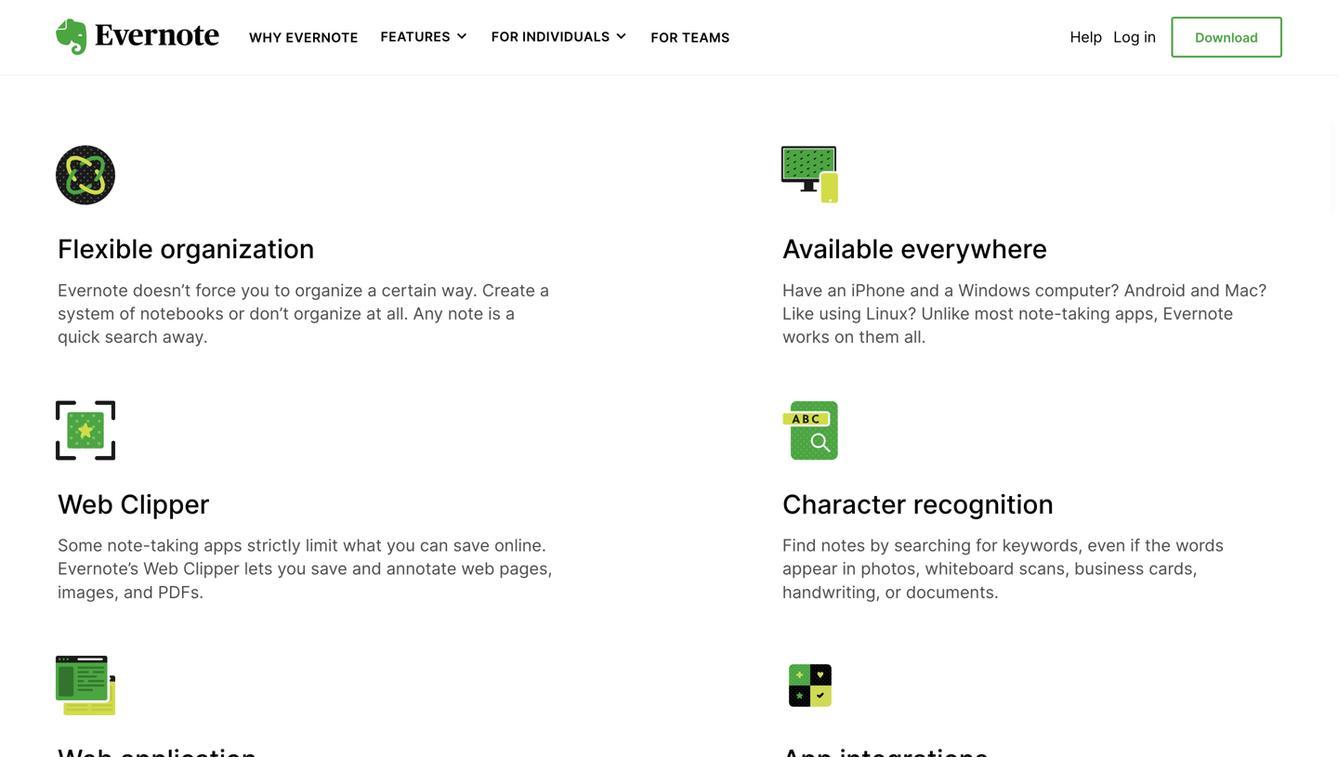 Task type: vqa. For each thing, say whether or not it's contained in the screenshot.
Why
yes



Task type: describe. For each thing, give the bounding box(es) containing it.
unlike
[[921, 303, 970, 324]]

searching
[[894, 535, 971, 556]]

all. inside have an iphone and a windows computer? android and mac? like using linux? unlike most note-taking apps, evernote works on them all.
[[904, 327, 926, 347]]

2 horizontal spatial you
[[387, 535, 415, 556]]

1 vertical spatial organize
[[294, 303, 362, 324]]

find
[[783, 535, 816, 556]]

apps
[[204, 535, 242, 556]]

scans,
[[1019, 559, 1070, 579]]

you inside evernote doesn't force you to organize a certain way. create a system of notebooks or don't organize at all. any note is a quick search away.
[[241, 280, 270, 300]]

have
[[783, 280, 823, 300]]

way.
[[441, 280, 478, 300]]

note
[[448, 303, 483, 324]]

create
[[482, 280, 535, 300]]

limit
[[306, 535, 338, 556]]

help link
[[1070, 28, 1102, 46]]

away.
[[162, 327, 208, 347]]

for individuals
[[491, 29, 610, 45]]

doesn't
[[133, 280, 191, 300]]

all. inside evernote doesn't force you to organize a certain way. create a system of notebooks or don't organize at all. any note is a quick search away.
[[386, 303, 408, 324]]

annotate
[[386, 559, 457, 579]]

taking inside have an iphone and a windows computer? android and mac? like using linux? unlike most note-taking apps, evernote works on them all.
[[1062, 303, 1110, 324]]

flexible organization
[[58, 233, 315, 265]]

character
[[783, 489, 906, 520]]

in inside find notes by searching for keywords, even if the words appear in photos, whiteboard scans, business cards, handwriting, or documents.
[[842, 559, 856, 579]]

online.
[[494, 535, 546, 556]]

cards,
[[1149, 559, 1198, 579]]

web inside the some note-taking apps strictly limit what you can save online. evernote's web clipper lets you save and annotate web pages, images, and pdfs.
[[143, 559, 178, 579]]

find notes by searching for keywords, even if the words appear in photos, whiteboard scans, business cards, handwriting, or documents.
[[783, 535, 1224, 603]]

note- inside the some note-taking apps strictly limit what you can save online. evernote's web clipper lets you save and annotate web pages, images, and pdfs.
[[107, 535, 150, 556]]

the
[[1145, 535, 1171, 556]]

0 vertical spatial organize
[[295, 280, 363, 300]]

search
[[105, 327, 158, 347]]

to
[[274, 280, 290, 300]]

pdfs.
[[158, 582, 204, 603]]

available
[[783, 233, 894, 265]]

flexible
[[58, 233, 153, 265]]

flexible icon image
[[56, 145, 115, 205]]

why
[[249, 30, 282, 46]]

of
[[119, 303, 135, 324]]

character recognition
[[783, 489, 1054, 520]]

a right create
[[540, 280, 549, 300]]

have an iphone and a windows computer? android and mac? like using linux? unlike most note-taking apps, evernote works on them all.
[[783, 280, 1267, 347]]

features button
[[381, 28, 469, 46]]

at
[[366, 303, 382, 324]]

them
[[859, 327, 899, 347]]

1 horizontal spatial in
[[1144, 28, 1156, 46]]

clipper inside the some note-taking apps strictly limit what you can save online. evernote's web clipper lets you save and annotate web pages, images, and pdfs.
[[183, 559, 240, 579]]

note- inside have an iphone and a windows computer? android and mac? like using linux? unlike most note-taking apps, evernote works on them all.
[[1019, 303, 1062, 324]]

individuals
[[522, 29, 610, 45]]

don't
[[249, 303, 289, 324]]

0 vertical spatial evernote
[[286, 30, 358, 46]]

apps,
[[1115, 303, 1158, 324]]

why evernote
[[249, 30, 358, 46]]

or inside find notes by searching for keywords, even if the words appear in photos, whiteboard scans, business cards, handwriting, or documents.
[[885, 582, 901, 603]]

quick
[[58, 327, 100, 347]]

evernote inside evernote doesn't force you to organize a certain way. create a system of notebooks or don't organize at all. any note is a quick search away.
[[58, 280, 128, 300]]

for
[[976, 535, 998, 556]]

teams
[[682, 30, 730, 46]]

0 horizontal spatial web
[[58, 489, 113, 520]]

browser icon image
[[56, 656, 115, 716]]

web clipper
[[58, 489, 210, 520]]

for teams link
[[651, 28, 730, 46]]

is
[[488, 303, 501, 324]]

evernote logo image
[[56, 19, 219, 56]]

like
[[783, 303, 814, 324]]

0 horizontal spatial save
[[311, 559, 347, 579]]

and up unlike
[[910, 280, 940, 300]]

if
[[1130, 535, 1140, 556]]

log in link
[[1114, 28, 1156, 46]]

lets
[[244, 559, 273, 579]]

windows
[[958, 280, 1031, 300]]

for teams
[[651, 30, 730, 46]]

any
[[413, 303, 443, 324]]

computer?
[[1035, 280, 1119, 300]]

for individuals button
[[491, 28, 629, 46]]

and down the what
[[352, 559, 382, 579]]

linux?
[[866, 303, 917, 324]]

download link
[[1171, 17, 1282, 58]]

notebooks
[[140, 303, 224, 324]]



Task type: locate. For each thing, give the bounding box(es) containing it.
0 horizontal spatial note-
[[107, 535, 150, 556]]

1 horizontal spatial note-
[[1019, 303, 1062, 324]]

1 horizontal spatial taking
[[1062, 303, 1110, 324]]

1 vertical spatial or
[[885, 582, 901, 603]]

words
[[1176, 535, 1224, 556]]

everywhere
[[901, 233, 1048, 265]]

you left "to"
[[241, 280, 270, 300]]

iphone
[[851, 280, 905, 300]]

or inside evernote doesn't force you to organize a certain way. create a system of notebooks or don't organize at all. any note is a quick search away.
[[229, 303, 245, 324]]

0 horizontal spatial evernote
[[58, 280, 128, 300]]

1 vertical spatial note-
[[107, 535, 150, 556]]

organize left 'at' at the top
[[294, 303, 362, 324]]

web up pdfs.
[[143, 559, 178, 579]]

organize right "to"
[[295, 280, 363, 300]]

0 horizontal spatial you
[[241, 280, 270, 300]]

force
[[196, 280, 236, 300]]

handwriting,
[[783, 582, 880, 603]]

and left mac?
[[1191, 280, 1220, 300]]

for inside 'link'
[[651, 30, 678, 46]]

you
[[241, 280, 270, 300], [387, 535, 415, 556], [277, 559, 306, 579]]

an
[[827, 280, 847, 300]]

log
[[1114, 28, 1140, 46]]

for inside button
[[491, 29, 519, 45]]

evernote doesn't force you to organize a certain way. create a system of notebooks or don't organize at all. any note is a quick search away.
[[58, 280, 549, 347]]

organization
[[160, 233, 315, 265]]

all.
[[386, 303, 408, 324], [904, 327, 926, 347]]

evernote inside have an iphone and a windows computer? android and mac? like using linux? unlike most note-taking apps, evernote works on them all.
[[1163, 303, 1233, 324]]

using
[[819, 303, 861, 324]]

1 vertical spatial all.
[[904, 327, 926, 347]]

what
[[343, 535, 382, 556]]

0 vertical spatial you
[[241, 280, 270, 300]]

can
[[420, 535, 448, 556]]

0 vertical spatial in
[[1144, 28, 1156, 46]]

1 horizontal spatial or
[[885, 582, 901, 603]]

1 vertical spatial in
[[842, 559, 856, 579]]

note- up evernote's
[[107, 535, 150, 556]]

1 vertical spatial taking
[[150, 535, 199, 556]]

0 vertical spatial all.
[[386, 303, 408, 324]]

web up some
[[58, 489, 113, 520]]

1 vertical spatial clipper
[[183, 559, 240, 579]]

0 vertical spatial note-
[[1019, 303, 1062, 324]]

pages,
[[499, 559, 552, 579]]

1 horizontal spatial save
[[453, 535, 490, 556]]

recognition
[[913, 489, 1054, 520]]

available everywhere
[[783, 233, 1048, 265]]

log in
[[1114, 28, 1156, 46]]

in down notes at bottom right
[[842, 559, 856, 579]]

all. right 'at' at the top
[[386, 303, 408, 324]]

taking inside the some note-taking apps strictly limit what you can save online. evernote's web clipper lets you save and annotate web pages, images, and pdfs.
[[150, 535, 199, 556]]

0 horizontal spatial all.
[[386, 303, 408, 324]]

2 vertical spatial evernote
[[1163, 303, 1233, 324]]

you up annotate
[[387, 535, 415, 556]]

1 vertical spatial you
[[387, 535, 415, 556]]

whiteboard
[[925, 559, 1014, 579]]

mobile and desktop icon image
[[781, 145, 840, 205]]

a up 'at' at the top
[[367, 280, 377, 300]]

for for for teams
[[651, 30, 678, 46]]

1 vertical spatial save
[[311, 559, 347, 579]]

for
[[491, 29, 519, 45], [651, 30, 678, 46]]

clipper up apps
[[120, 489, 210, 520]]

evernote right why
[[286, 30, 358, 46]]

evernote
[[286, 30, 358, 46], [58, 280, 128, 300], [1163, 303, 1233, 324]]

appear
[[783, 559, 838, 579]]

clipper
[[120, 489, 210, 520], [183, 559, 240, 579]]

evernote down 'android'
[[1163, 303, 1233, 324]]

0 vertical spatial save
[[453, 535, 490, 556]]

features
[[381, 29, 451, 45]]

and left pdfs.
[[124, 582, 153, 603]]

evernote up the system at top left
[[58, 280, 128, 300]]

system
[[58, 303, 115, 324]]

even
[[1088, 535, 1126, 556]]

1 vertical spatial evernote
[[58, 280, 128, 300]]

you down strictly
[[277, 559, 306, 579]]

photos,
[[861, 559, 920, 579]]

1 horizontal spatial web
[[143, 559, 178, 579]]

or down photos,
[[885, 582, 901, 603]]

some
[[58, 535, 103, 556]]

organize
[[295, 280, 363, 300], [294, 303, 362, 324]]

1 vertical spatial web
[[143, 559, 178, 579]]

download
[[1195, 30, 1258, 46]]

1 horizontal spatial you
[[277, 559, 306, 579]]

works
[[783, 327, 830, 347]]

android
[[1124, 280, 1186, 300]]

help
[[1070, 28, 1102, 46]]

0 vertical spatial clipper
[[120, 489, 210, 520]]

0 vertical spatial web
[[58, 489, 113, 520]]

for left individuals
[[491, 29, 519, 45]]

a
[[367, 280, 377, 300], [540, 280, 549, 300], [944, 280, 954, 300], [506, 303, 515, 324]]

app integrations icon image
[[781, 656, 840, 716]]

note- down computer?
[[1019, 303, 1062, 324]]

business
[[1074, 559, 1144, 579]]

keywords,
[[1002, 535, 1083, 556]]

for left teams
[[651, 30, 678, 46]]

or down force
[[229, 303, 245, 324]]

most
[[975, 303, 1014, 324]]

on
[[835, 327, 854, 347]]

a right 'is'
[[506, 303, 515, 324]]

0 horizontal spatial for
[[491, 29, 519, 45]]

search icon image
[[781, 401, 840, 460]]

save up web
[[453, 535, 490, 556]]

all. down linux?
[[904, 327, 926, 347]]

taking down computer?
[[1062, 303, 1110, 324]]

save
[[453, 535, 490, 556], [311, 559, 347, 579]]

0 horizontal spatial taking
[[150, 535, 199, 556]]

web clipper image
[[56, 401, 115, 460]]

some note-taking apps strictly limit what you can save online. evernote's web clipper lets you save and annotate web pages, images, and pdfs.
[[58, 535, 552, 603]]

0 horizontal spatial in
[[842, 559, 856, 579]]

mac?
[[1225, 280, 1267, 300]]

by
[[870, 535, 889, 556]]

for for for individuals
[[491, 29, 519, 45]]

2 vertical spatial you
[[277, 559, 306, 579]]

why evernote link
[[249, 28, 358, 46]]

taking up pdfs.
[[150, 535, 199, 556]]

taking
[[1062, 303, 1110, 324], [150, 535, 199, 556]]

strictly
[[247, 535, 301, 556]]

1 horizontal spatial all.
[[904, 327, 926, 347]]

0 vertical spatial taking
[[1062, 303, 1110, 324]]

evernote's
[[58, 559, 139, 579]]

web
[[461, 559, 495, 579]]

web
[[58, 489, 113, 520], [143, 559, 178, 579]]

or
[[229, 303, 245, 324], [885, 582, 901, 603]]

in right the log
[[1144, 28, 1156, 46]]

0 horizontal spatial or
[[229, 303, 245, 324]]

notes
[[821, 535, 865, 556]]

clipper down apps
[[183, 559, 240, 579]]

save down limit
[[311, 559, 347, 579]]

2 horizontal spatial evernote
[[1163, 303, 1233, 324]]

and
[[910, 280, 940, 300], [1191, 280, 1220, 300], [352, 559, 382, 579], [124, 582, 153, 603]]

a inside have an iphone and a windows computer? android and mac? like using linux? unlike most note-taking apps, evernote works on them all.
[[944, 280, 954, 300]]

documents.
[[906, 582, 999, 603]]

certain
[[382, 280, 437, 300]]

a up unlike
[[944, 280, 954, 300]]

1 horizontal spatial evernote
[[286, 30, 358, 46]]

1 horizontal spatial for
[[651, 30, 678, 46]]

images,
[[58, 582, 119, 603]]

0 vertical spatial or
[[229, 303, 245, 324]]

note-
[[1019, 303, 1062, 324], [107, 535, 150, 556]]



